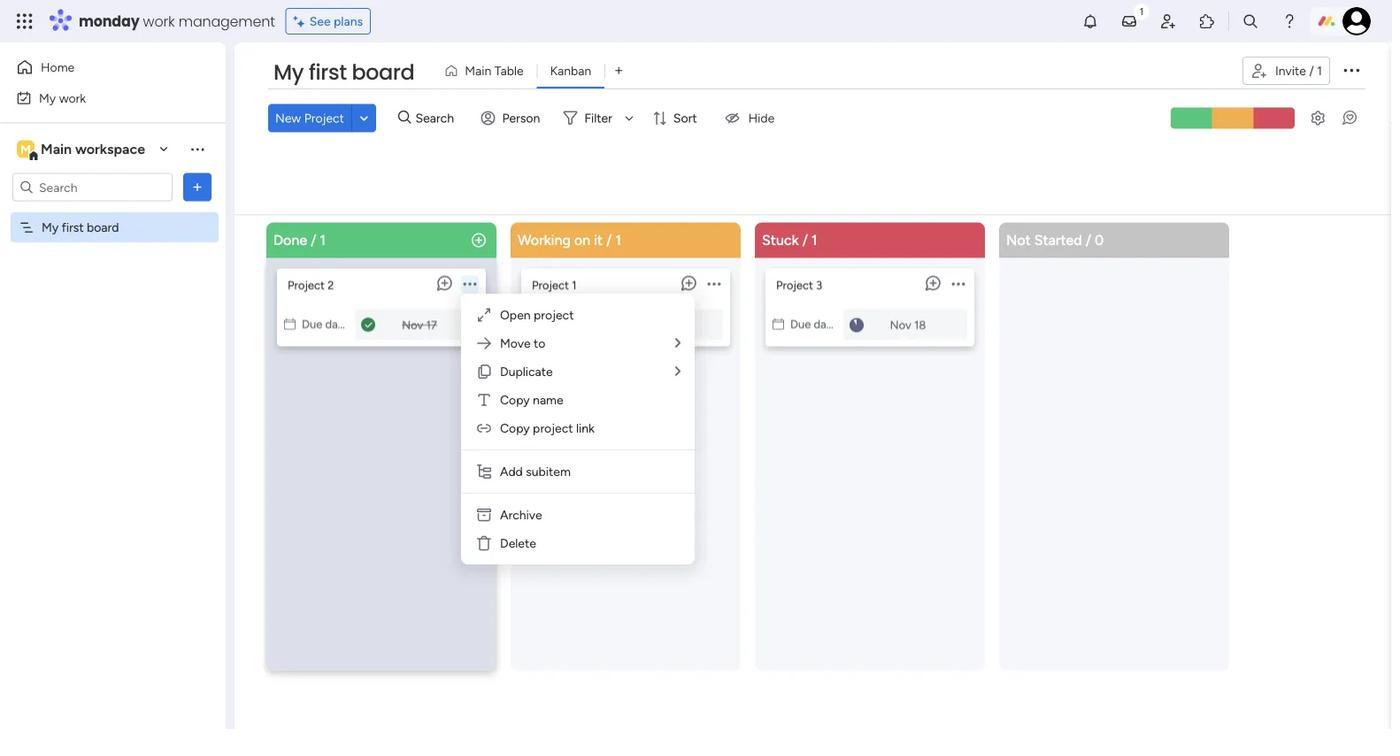 Task type: vqa. For each thing, say whether or not it's contained in the screenshot.
the due date related to v2 calendar view small outline icon
no



Task type: describe. For each thing, give the bounding box(es) containing it.
new project button
[[268, 104, 351, 132]]

duplicate image
[[475, 363, 493, 381]]

not
[[1007, 232, 1031, 249]]

my inside field
[[274, 58, 304, 87]]

v2 done deadline image
[[361, 317, 375, 334]]

workspace
[[75, 141, 145, 158]]

stuck / 1
[[762, 232, 818, 249]]

link
[[576, 421, 595, 436]]

table
[[495, 63, 524, 78]]

copy project link image
[[475, 420, 493, 437]]

nov 18
[[890, 318, 926, 332]]

board inside field
[[352, 58, 415, 87]]

working
[[518, 232, 571, 249]]

see plans button
[[286, 8, 371, 35]]

invite / 1
[[1276, 63, 1323, 78]]

project for copy
[[533, 421, 573, 436]]

project 3
[[776, 278, 823, 293]]

1 date from the left
[[325, 317, 349, 332]]

stuck
[[762, 232, 799, 249]]

Search field
[[411, 106, 464, 130]]

copy name
[[500, 393, 564, 408]]

my work button
[[11, 84, 190, 112]]

workspace selection element
[[17, 139, 148, 162]]

project 1
[[532, 278, 577, 293]]

new project
[[275, 110, 344, 125]]

my work
[[39, 90, 86, 105]]

copy name image
[[475, 391, 493, 409]]

1 right the it
[[616, 232, 622, 249]]

18
[[915, 318, 926, 332]]

john smith image
[[1343, 7, 1371, 35]]

due date for working
[[546, 317, 593, 332]]

v2 calendar view small outline image for project 2
[[284, 317, 296, 332]]

monday
[[79, 11, 139, 31]]

notifications image
[[1082, 12, 1100, 30]]

workspace options image
[[189, 140, 206, 158]]

nov for nov 18
[[890, 318, 912, 332]]

due for stuck
[[791, 317, 811, 332]]

main table button
[[438, 57, 537, 85]]

new project image
[[470, 232, 488, 249]]

not started / 0
[[1007, 232, 1104, 249]]

project for open
[[534, 308, 574, 323]]

move
[[500, 336, 531, 351]]

angle down image
[[360, 111, 368, 125]]

1 for stuck / 1
[[812, 232, 818, 249]]

done / 1
[[274, 232, 326, 249]]

/ for done
[[311, 232, 317, 249]]

/ for stuck
[[803, 232, 808, 249]]

hide button
[[713, 104, 786, 132]]

add
[[500, 464, 523, 479]]

nov 17
[[402, 318, 437, 332]]

1 down working on it / 1 at the left top
[[572, 278, 577, 293]]

1 due from the left
[[302, 317, 323, 332]]

open project
[[500, 308, 574, 323]]

duplicate
[[500, 364, 553, 379]]

my inside list box
[[42, 220, 59, 235]]

nov for nov 17
[[402, 318, 423, 332]]

to
[[534, 336, 546, 351]]

1 image
[[1134, 1, 1150, 21]]

1 for done / 1
[[320, 232, 326, 249]]

due for working on it
[[546, 317, 567, 332]]

person
[[502, 110, 540, 125]]

list arrow image
[[676, 365, 681, 378]]

home button
[[11, 53, 190, 81]]

v2 calendar view small outline image for project 3
[[773, 317, 784, 332]]

kanban
[[550, 63, 592, 78]]

it
[[594, 232, 603, 249]]

copy for copy name
[[500, 393, 530, 408]]

m
[[20, 142, 31, 157]]

plans
[[334, 14, 363, 29]]

name
[[533, 393, 564, 408]]

1 for invite / 1
[[1318, 63, 1323, 78]]

project 2
[[288, 278, 334, 293]]

main for main table
[[465, 63, 492, 78]]

person button
[[474, 104, 551, 132]]

work for monday
[[143, 11, 175, 31]]

hide
[[749, 110, 775, 125]]

first inside field
[[309, 58, 347, 87]]

see
[[310, 14, 331, 29]]



Task type: locate. For each thing, give the bounding box(es) containing it.
my first board down search in workspace field in the left of the page
[[42, 220, 119, 235]]

my down search in workspace field in the left of the page
[[42, 220, 59, 235]]

1 copy from the top
[[500, 393, 530, 408]]

due date down 2
[[302, 317, 349, 332]]

inbox image
[[1121, 12, 1139, 30]]

0 horizontal spatial date
[[325, 317, 349, 332]]

nov
[[402, 318, 423, 332], [890, 318, 912, 332]]

my inside button
[[39, 90, 56, 105]]

work
[[143, 11, 175, 31], [59, 90, 86, 105]]

main table
[[465, 63, 524, 78]]

due
[[302, 317, 323, 332], [546, 317, 567, 332], [791, 317, 811, 332]]

option
[[0, 212, 226, 215]]

2 due from the left
[[546, 317, 567, 332]]

options image
[[1341, 59, 1363, 80], [189, 178, 206, 196]]

my
[[274, 58, 304, 87], [39, 90, 56, 105], [42, 220, 59, 235]]

0 horizontal spatial options image
[[189, 178, 206, 196]]

project for project 3
[[776, 278, 814, 293]]

project for project 1
[[532, 278, 569, 293]]

0 vertical spatial board
[[352, 58, 415, 87]]

3 due from the left
[[791, 317, 811, 332]]

1 vertical spatial first
[[62, 220, 84, 235]]

1 horizontal spatial main
[[465, 63, 492, 78]]

workspace image
[[17, 139, 35, 159]]

new
[[275, 110, 301, 125]]

sort button
[[645, 104, 708, 132]]

0 horizontal spatial board
[[87, 220, 119, 235]]

1 right done
[[320, 232, 326, 249]]

v2 calendar view small outline image
[[284, 317, 296, 332], [773, 317, 784, 332]]

3
[[816, 278, 823, 293]]

filter
[[585, 110, 613, 125]]

v2 calendar view small outline image
[[529, 317, 540, 332]]

2 date from the left
[[570, 317, 593, 332]]

1 right stuck
[[812, 232, 818, 249]]

1 horizontal spatial date
[[570, 317, 593, 332]]

2 copy from the top
[[500, 421, 530, 436]]

2 due date from the left
[[546, 317, 593, 332]]

0
[[1095, 232, 1104, 249]]

copy down duplicate
[[500, 393, 530, 408]]

help image
[[1281, 12, 1299, 30]]

1 vertical spatial project
[[533, 421, 573, 436]]

3 due date from the left
[[791, 317, 837, 332]]

1 horizontal spatial work
[[143, 11, 175, 31]]

project
[[304, 110, 344, 125], [288, 278, 325, 293], [532, 278, 569, 293], [776, 278, 814, 293]]

0 horizontal spatial v2 calendar view small outline image
[[284, 317, 296, 332]]

project for project 2
[[288, 278, 325, 293]]

0 vertical spatial first
[[309, 58, 347, 87]]

1 horizontal spatial my first board
[[274, 58, 415, 87]]

first down search in workspace field in the left of the page
[[62, 220, 84, 235]]

0 horizontal spatial due date
[[302, 317, 349, 332]]

/ left 0
[[1086, 232, 1092, 249]]

0 horizontal spatial my first board
[[42, 220, 119, 235]]

Search in workspace field
[[37, 177, 148, 197]]

working on it / 1
[[518, 232, 622, 249]]

main left table
[[465, 63, 492, 78]]

management
[[179, 11, 275, 31]]

project inside 'button'
[[304, 110, 344, 125]]

first
[[309, 58, 347, 87], [62, 220, 84, 235]]

0 vertical spatial my first board
[[274, 58, 415, 87]]

0 vertical spatial main
[[465, 63, 492, 78]]

main
[[465, 63, 492, 78], [41, 141, 72, 158]]

arrow down image
[[619, 107, 640, 129]]

0 horizontal spatial work
[[59, 90, 86, 105]]

board down search in workspace field in the left of the page
[[87, 220, 119, 235]]

1 horizontal spatial nov
[[890, 318, 912, 332]]

work down home
[[59, 90, 86, 105]]

board
[[352, 58, 415, 87], [87, 220, 119, 235]]

1 horizontal spatial due date
[[546, 317, 593, 332]]

1 inside button
[[1318, 63, 1323, 78]]

v2 calendar view small outline image down project 2
[[284, 317, 296, 332]]

project left 2
[[288, 278, 325, 293]]

started
[[1035, 232, 1083, 249]]

project down project 1
[[534, 308, 574, 323]]

first up new project on the left top of the page
[[309, 58, 347, 87]]

main right workspace icon
[[41, 141, 72, 158]]

date for stuck / 1
[[814, 317, 837, 332]]

1 vertical spatial main
[[41, 141, 72, 158]]

my first board list box
[[0, 209, 226, 482]]

sort
[[674, 110, 697, 125]]

0 vertical spatial copy
[[500, 393, 530, 408]]

0 horizontal spatial main
[[41, 141, 72, 158]]

add view image
[[615, 64, 623, 77]]

1 right invite
[[1318, 63, 1323, 78]]

my first board inside my first board field
[[274, 58, 415, 87]]

on
[[574, 232, 591, 249]]

v2 search image
[[398, 108, 411, 128]]

archive
[[500, 508, 542, 523]]

work inside my work button
[[59, 90, 86, 105]]

my up new on the left of page
[[274, 58, 304, 87]]

filter button
[[556, 104, 640, 132]]

/ for invite
[[1310, 63, 1315, 78]]

board inside list box
[[87, 220, 119, 235]]

list arrow image
[[676, 337, 681, 350]]

search everything image
[[1242, 12, 1260, 30]]

2 horizontal spatial due date
[[791, 317, 837, 332]]

1 vertical spatial my
[[39, 90, 56, 105]]

due date for stuck
[[791, 317, 837, 332]]

nov left 18
[[890, 318, 912, 332]]

delete image
[[475, 535, 493, 552]]

my first board
[[274, 58, 415, 87], [42, 220, 119, 235]]

project left 3
[[776, 278, 814, 293]]

work for my
[[59, 90, 86, 105]]

due date
[[302, 317, 349, 332], [546, 317, 593, 332], [791, 317, 837, 332]]

due date right v2 calendar view small outline icon
[[546, 317, 593, 332]]

done
[[274, 232, 307, 249]]

row group
[[263, 223, 1240, 730]]

0 horizontal spatial nov
[[402, 318, 423, 332]]

1 horizontal spatial options image
[[1341, 59, 1363, 80]]

My first board field
[[269, 58, 419, 88]]

/ right done
[[311, 232, 317, 249]]

my first board inside my first board list box
[[42, 220, 119, 235]]

copy for copy project link
[[500, 421, 530, 436]]

2 nov from the left
[[890, 318, 912, 332]]

archive image
[[475, 506, 493, 524]]

0 vertical spatial work
[[143, 11, 175, 31]]

due date down 3
[[791, 317, 837, 332]]

/ right stuck
[[803, 232, 808, 249]]

move to image
[[475, 335, 493, 352]]

my first board up angle down image
[[274, 58, 415, 87]]

/ right invite
[[1310, 63, 1315, 78]]

2 horizontal spatial due
[[791, 317, 811, 332]]

1 vertical spatial copy
[[500, 421, 530, 436]]

1 vertical spatial work
[[59, 90, 86, 105]]

/ right the it
[[606, 232, 612, 249]]

2 vertical spatial my
[[42, 220, 59, 235]]

2 v2 calendar view small outline image from the left
[[773, 317, 784, 332]]

nov left 17
[[402, 318, 423, 332]]

due down project 2
[[302, 317, 323, 332]]

see plans
[[310, 14, 363, 29]]

subitem
[[526, 464, 571, 479]]

home
[[41, 60, 75, 75]]

main for main workspace
[[41, 141, 72, 158]]

project up open project
[[532, 278, 569, 293]]

1 horizontal spatial first
[[309, 58, 347, 87]]

date left v2 done deadline icon
[[325, 317, 349, 332]]

due right v2 calendar view small outline icon
[[546, 317, 567, 332]]

/
[[1310, 63, 1315, 78], [311, 232, 317, 249], [606, 232, 612, 249], [803, 232, 808, 249], [1086, 232, 1092, 249]]

2
[[328, 278, 334, 293]]

0 vertical spatial my
[[274, 58, 304, 87]]

apps image
[[1199, 12, 1216, 30]]

my down home
[[39, 90, 56, 105]]

options image down workspace options icon
[[189, 178, 206, 196]]

open
[[500, 308, 531, 323]]

project right new on the left of page
[[304, 110, 344, 125]]

work right 'monday'
[[143, 11, 175, 31]]

project
[[534, 308, 574, 323], [533, 421, 573, 436]]

invite / 1 button
[[1243, 57, 1331, 85]]

due down project 3
[[791, 317, 811, 332]]

date right v2 calendar view small outline icon
[[570, 317, 593, 332]]

1 horizontal spatial board
[[352, 58, 415, 87]]

first inside list box
[[62, 220, 84, 235]]

main inside button
[[465, 63, 492, 78]]

invite
[[1276, 63, 1307, 78]]

date
[[325, 317, 349, 332], [570, 317, 593, 332], [814, 317, 837, 332]]

select product image
[[16, 12, 34, 30]]

invite members image
[[1160, 12, 1178, 30]]

copy
[[500, 393, 530, 408], [500, 421, 530, 436]]

copy right copy project link icon
[[500, 421, 530, 436]]

1
[[1318, 63, 1323, 78], [320, 232, 326, 249], [616, 232, 622, 249], [812, 232, 818, 249], [572, 278, 577, 293]]

main workspace
[[41, 141, 145, 158]]

0 horizontal spatial due
[[302, 317, 323, 332]]

date down 3
[[814, 317, 837, 332]]

1 horizontal spatial due
[[546, 317, 567, 332]]

board up angle down image
[[352, 58, 415, 87]]

0 horizontal spatial first
[[62, 220, 84, 235]]

options image down john smith image
[[1341, 59, 1363, 80]]

add subitem
[[500, 464, 571, 479]]

project down name
[[533, 421, 573, 436]]

1 due date from the left
[[302, 317, 349, 332]]

1 nov from the left
[[402, 318, 423, 332]]

move to
[[500, 336, 546, 351]]

date for working on it / 1
[[570, 317, 593, 332]]

1 vertical spatial board
[[87, 220, 119, 235]]

open project image
[[475, 306, 493, 324]]

0 vertical spatial project
[[534, 308, 574, 323]]

row group containing done
[[263, 223, 1240, 730]]

main inside workspace selection element
[[41, 141, 72, 158]]

3 date from the left
[[814, 317, 837, 332]]

v2 calendar view small outline image down project 3
[[773, 317, 784, 332]]

1 v2 calendar view small outline image from the left
[[284, 317, 296, 332]]

/ inside button
[[1310, 63, 1315, 78]]

17
[[426, 318, 437, 332]]

0 vertical spatial options image
[[1341, 59, 1363, 80]]

1 vertical spatial options image
[[189, 178, 206, 196]]

kanban button
[[537, 57, 605, 85]]

1 horizontal spatial v2 calendar view small outline image
[[773, 317, 784, 332]]

monday work management
[[79, 11, 275, 31]]

1 vertical spatial my first board
[[42, 220, 119, 235]]

add subitem image
[[475, 463, 493, 481]]

copy project link
[[500, 421, 595, 436]]

delete
[[500, 536, 536, 551]]

2 horizontal spatial date
[[814, 317, 837, 332]]



